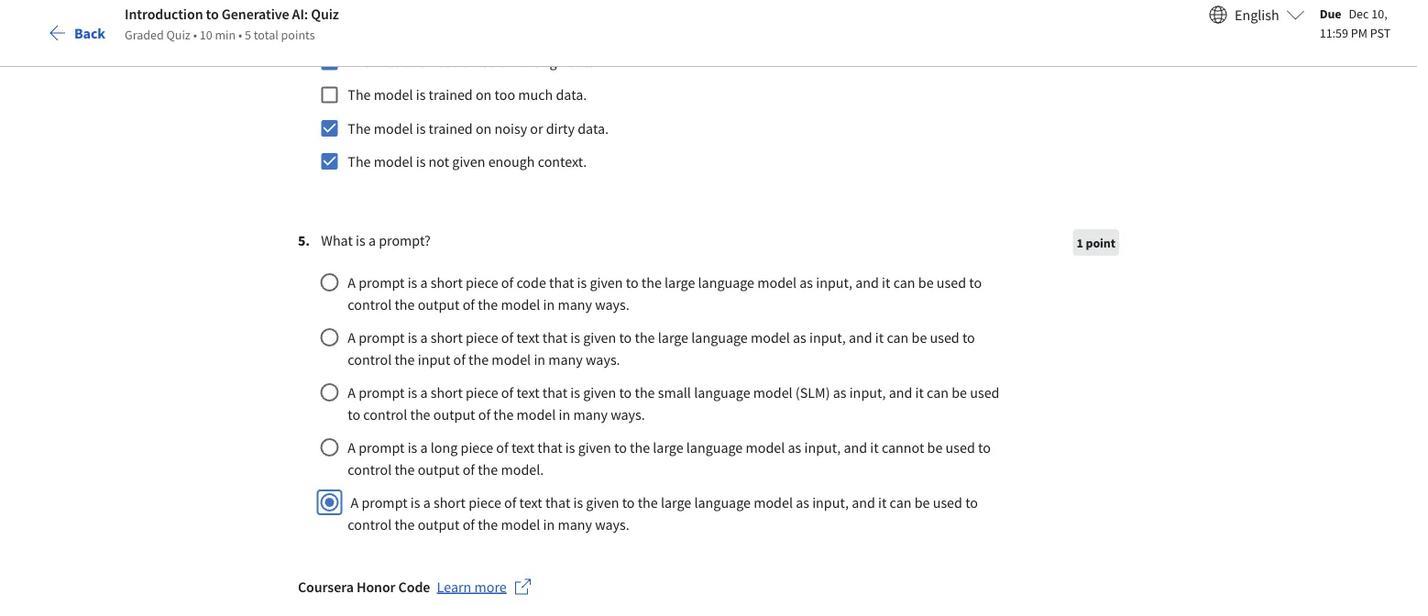 Task type: describe. For each thing, give the bounding box(es) containing it.
ai: inside introduction to generative ai: quiz graded quiz • 10 min • 5 total points
[[292, 5, 308, 23]]

be for a prompt is a short piece of text that is given to the large language model as input, and it can be used to control the output of the model in many ways.
[[915, 493, 930, 512]]

short for a prompt is a short piece of code that is given to the large language model as input, and it can be used to control the output of the model in many ways.
[[431, 273, 463, 292]]

coursera image
[[22, 15, 138, 44]]

and for a prompt is a long piece of text that is given to the large language model as input, and it cannot be used to control the output of the model.
[[844, 438, 868, 457]]

1 vertical spatial data.
[[578, 119, 609, 137]]

the left small
[[635, 383, 655, 402]]

it for a prompt is a short piece of text that is given to the large language model as input, and it can be used to control the input of the model in many ways.
[[876, 328, 884, 347]]

learn more link
[[437, 578, 533, 600]]

what is a prompt?
[[321, 231, 431, 249]]

week 1 link
[[423, 71, 476, 104]]

the left 'model.'
[[478, 460, 498, 479]]

the up receive
[[395, 350, 415, 369]]

ways. for a prompt is a short piece of text that is given to the large language model as input, and it can be used to control the input of the model in many ways.
[[586, 350, 621, 369]]

many for a prompt is a short piece of text that is given to the large language model as input, and it can be used to control the output of the model in many ways.
[[558, 515, 592, 534]]

prompt for a prompt is a short piece of code that is given to the large language model as input, and it can be used to control the output of the model in many ways.
[[359, 273, 405, 292]]

that for a prompt is a short piece of text that is given to the small language model (slm) as input, and it can be used to control the output of the model in many ways.
[[543, 383, 568, 402]]

as for a prompt is a long piece of text that is given to the large language model as input, and it cannot be used to control the output of the model.
[[788, 438, 802, 457]]

total
[[254, 26, 279, 43]]

the up 'model.'
[[494, 405, 514, 424]]

data
[[568, 53, 595, 71]]

of down 'assignment'
[[502, 328, 514, 347]]

min
[[215, 26, 236, 43]]

too
[[495, 86, 516, 104]]

1 vertical spatial introduction to generative ai: quiz
[[383, 157, 959, 208]]

introduction to generative ai: quiz inside introduction to generative ai: quiz link
[[498, 79, 682, 95]]

many inside a prompt is a short piece of text that is given to the small language model (slm) as input, and it can be used to control the output of the model in many ways.
[[574, 405, 608, 424]]

context.
[[538, 152, 587, 171]]

dislike button
[[450, 492, 524, 525]]

assignment
[[464, 274, 539, 293]]

point
[[1086, 235, 1116, 251]]

in for a prompt is a short piece of text that is given to the large language model as input, and it can be used to control the output of the model in many ways.
[[543, 515, 555, 534]]

on for noisy
[[476, 119, 492, 137]]

prompt for a prompt is a short piece of text that is given to the large language model as input, and it can be used to control the output of the model in many ways.
[[362, 493, 408, 512]]

the up a prompt is a short piece of text that is given to the large language model as input, and it can be used to control the input of the model in many ways. on the bottom
[[642, 273, 662, 292]]

what
[[321, 231, 353, 249]]

dec 10, 11:59 pm pst inside tunnel vision dialog
[[1320, 5, 1391, 41]]

it for a prompt is a short piece of code that is given to the large language model as input, and it can be used to control the output of the model in many ways.
[[882, 273, 891, 292]]

of down 'model.'
[[504, 493, 517, 512]]

of up dislike button
[[463, 460, 475, 479]]

control for a prompt is a long piece of text that is given to the large language model as input, and it cannot be used to control the output of the model.
[[348, 460, 392, 479]]

1 vertical spatial dec 10, 11:59 pm pst
[[415, 304, 527, 320]]

code
[[399, 578, 430, 596]]

language for a prompt is a short piece of code that is given to the large language model as input, and it can be used to control the output of the model in many ways.
[[698, 273, 755, 292]]

the model is trained on too much data.
[[348, 86, 587, 104]]

control for a prompt is a short piece of code that is given to the large language model as input, and it can be used to control the output of the model in many ways.
[[348, 295, 392, 314]]

trained for noisy
[[429, 119, 473, 137]]

can inside a prompt is a short piece of text that is given to the small language model (slm) as input, and it can be used to control the output of the model in many ways.
[[927, 383, 949, 402]]

piece for a prompt is a short piece of text that is given to the large language model as input, and it can be used to control the output of the model in many ways.
[[469, 493, 502, 512]]

week 1
[[430, 79, 468, 95]]

that for a prompt is a long piece of text that is given to the large language model as input, and it cannot be used to control the output of the model.
[[538, 438, 563, 457]]

used for a prompt is a short piece of text that is given to the large language model as input, and it can be used to control the input of the model in many ways.
[[930, 328, 960, 347]]

be for a prompt is a short piece of text that is given to the large language model as input, and it can be used to control the input of the model in many ways.
[[912, 328, 928, 347]]

long
[[431, 438, 458, 457]]

given for a prompt is a short piece of code that is given to the large language model as input, and it can be used to control the output of the model in many ways.
[[590, 273, 623, 292]]

large for a prompt is a long piece of text that is given to the large language model as input, and it cannot be used to control the output of the model.
[[653, 438, 684, 457]]

can for a prompt is a short piece of text that is given to the large language model as input, and it can be used to control the input of the model in many ways.
[[887, 328, 909, 347]]

introduction to generative ai: quiz link
[[490, 71, 689, 104]]

in inside a prompt is a short piece of text that is given to the small language model (slm) as input, and it can be used to control the output of the model in many ways.
[[559, 405, 571, 424]]

many for a prompt is a short piece of text that is given to the large language model as input, and it can be used to control the input of the model in many ways.
[[549, 350, 583, 369]]

language for a prompt is a short piece of text that is given to the large language model as input, and it can be used to control the input of the model in many ways.
[[692, 328, 748, 347]]

the down a prompt is a short piece of code that is given to the large language model as input, and it can be used to control the output of the model in many ways.
[[635, 328, 655, 347]]

ways. for a prompt is a short piece of text that is given to the large language model as input, and it can be used to control the output of the model in many ways.
[[595, 515, 630, 534]]

coursera honor code
[[298, 578, 430, 596]]

tunnel vision dialog
[[0, 0, 1418, 605]]

that for a prompt is a short piece of text that is given to the large language model as input, and it can be used to control the output of the model in many ways.
[[546, 493, 571, 512]]

a prompt is a short piece of code that is given to the large language model as input, and it can be used to control the output of the model in many ways.
[[348, 273, 985, 314]]

1 point
[[1077, 235, 1116, 251]]

it for a prompt is a short piece of text that is given to the large language model as input, and it can be used to control the output of the model in many ways.
[[879, 493, 887, 512]]

text for a prompt is a short piece of text that is given to the large language model as input, and it can be used to control the output of the model in many ways.
[[520, 493, 543, 512]]

pm inside the dec 10, 11:59 pm pst
[[1352, 24, 1368, 41]]

given for a prompt is a short piece of text that is given to the small language model (slm) as input, and it can be used to control the output of the model in many ways.
[[583, 383, 617, 402]]

on for too
[[476, 86, 492, 104]]

1 vertical spatial generative
[[581, 79, 639, 95]]

and for a prompt is a short piece of text that is given to the large language model as input, and it can be used to control the input of the model in many ways.
[[849, 328, 873, 347]]

given for a prompt is a short piece of text that is given to the large language model as input, and it can be used to control the input of the model in many ways.
[[583, 328, 617, 347]]

5 inside group
[[298, 231, 306, 249]]

as for a prompt is a short piece of code that is given to the large language model as input, and it can be used to control the output of the model in many ways.
[[800, 273, 814, 292]]

input
[[418, 350, 451, 369]]

the up like button
[[395, 460, 415, 479]]

much
[[518, 86, 553, 104]]

to
[[383, 404, 396, 421]]

a for a prompt is a short piece of text that is given to the large language model as input, and it can be used to control the input of the model in many ways.
[[348, 328, 356, 347]]

of down the submit your assignment
[[463, 295, 475, 314]]

0 vertical spatial data.
[[556, 86, 587, 104]]

language for a prompt is a short piece of text that is given to the small language model (slm) as input, and it can be used to control the output of the model in many ways.
[[694, 383, 751, 402]]

dirty
[[546, 119, 575, 137]]

like
[[405, 500, 428, 516]]

output for a prompt is a short piece of text that is given to the large language model as input, and it can be used to control the output of the model in many ways.
[[418, 515, 460, 534]]

in for a prompt is a short piece of text that is given to the large language model as input, and it can be used to control the input of the model in many ways.
[[534, 350, 546, 369]]

1 vertical spatial pm
[[488, 304, 504, 320]]

more
[[475, 578, 507, 596]]

input, for a prompt is a short piece of code that is given to the large language model as input, and it can be used to control the output of the model in many ways.
[[816, 273, 853, 292]]

used inside a prompt is a short piece of text that is given to the small language model (slm) as input, and it can be used to control the output of the model in many ways.
[[971, 383, 1000, 402]]

input, for a prompt is a long piece of text that is given to the large language model as input, and it cannot be used to control the output of the model.
[[805, 438, 841, 457]]

points
[[281, 26, 315, 43]]

coursera
[[298, 578, 354, 596]]

model inside a prompt is a long piece of text that is given to the large language model as input, and it cannot be used to control the output of the model.
[[746, 438, 785, 457]]

submit your assignment
[[383, 274, 539, 293]]

short for a prompt is a short piece of text that is given to the large language model as input, and it can be used to control the output of the model in many ways.
[[434, 493, 466, 512]]

of left dislike
[[463, 515, 475, 534]]

learn
[[437, 578, 472, 596]]

small
[[658, 383, 691, 402]]

given for a prompt is a short piece of text that is given to the large language model as input, and it can be used to control the output of the model in many ways.
[[586, 493, 619, 512]]

group containing the model is not trained on enough data
[[319, 47, 1015, 172]]

of right 80%
[[478, 405, 491, 424]]

pass
[[398, 404, 423, 421]]

prompt for a prompt is a short piece of text that is given to the small language model (slm) as input, and it can be used to control the output of the model in many ways.
[[359, 383, 405, 402]]

a prompt is a short piece of text that is given to the large language model as input, and it can be used to control the output of the model in many ways.
[[348, 493, 982, 534]]

the down a prompt is a short piece of text that is given to the small language model (slm) as input, and it can be used to control the output of the model in many ways.
[[630, 438, 650, 457]]

the model is trained on noisy or dirty data.
[[348, 119, 609, 137]]

language for a prompt is a long piece of text that is given to the large language model as input, and it cannot be used to control the output of the model.
[[687, 438, 743, 457]]

a for a prompt is a short piece of text that is given to the large language model as input, and it can be used to control the output of the model in many ways.
[[351, 493, 359, 512]]

model.
[[501, 460, 544, 479]]

be for a prompt is a long piece of text that is given to the large language model as input, and it cannot be used to control the output of the model.
[[928, 438, 943, 457]]

receive
[[383, 375, 432, 393]]

1 inside group
[[1077, 235, 1084, 251]]

short for a prompt is a short piece of text that is given to the small language model (slm) as input, and it can be used to control the output of the model in many ways.
[[431, 383, 463, 402]]

.
[[306, 231, 310, 249]]

a prompt is a short piece of text that is given to the large language model as input, and it can be used to control the input of the model in many ways.
[[348, 328, 979, 369]]

used for a prompt is a long piece of text that is given to the large language model as input, and it cannot be used to control the output of the model.
[[946, 438, 976, 457]]

grade
[[435, 375, 471, 393]]

the for the model is trained on too much data.
[[348, 86, 371, 104]]

the for the model is not trained on enough data
[[348, 53, 371, 71]]

the model is not trained on enough data
[[348, 53, 595, 71]]

short for a prompt is a short piece of text that is given to the large language model as input, and it can be used to control the input of the model in many ways.
[[431, 328, 463, 347]]

and for a prompt is a short piece of code that is given to the large language model as input, and it can be used to control the output of the model in many ways.
[[856, 273, 879, 292]]



Task type: locate. For each thing, give the bounding box(es) containing it.
piece inside a prompt is a long piece of text that is given to the large language model as input, and it cannot be used to control the output of the model.
[[461, 438, 494, 457]]

control inside a prompt is a long piece of text that is given to the large language model as input, and it cannot be used to control the output of the model.
[[348, 460, 392, 479]]

short up 'input'
[[431, 328, 463, 347]]

1 horizontal spatial 10,
[[1372, 5, 1388, 22]]

a for a prompt is a short piece of text that is given to the large language model as input, and it can be used to control the output of the model in many ways.
[[423, 493, 431, 512]]

used inside a prompt is a long piece of text that is given to the large language model as input, and it cannot be used to control the output of the model.
[[946, 438, 976, 457]]

1 vertical spatial 5
[[298, 231, 306, 249]]

that for a prompt is a short piece of text that is given to the large language model as input, and it can be used to control the input of the model in many ways.
[[543, 328, 568, 347]]

1 horizontal spatial 1
[[1077, 235, 1084, 251]]

0 vertical spatial 10,
[[1372, 5, 1388, 22]]

output down grade
[[434, 405, 476, 424]]

1 vertical spatial due
[[383, 304, 404, 320]]

1 horizontal spatial pm
[[1352, 24, 1368, 41]]

on left the too
[[476, 86, 492, 104]]

noisy
[[495, 119, 527, 137]]

0 vertical spatial due
[[1320, 5, 1342, 22]]

2 vertical spatial ai:
[[833, 157, 875, 208]]

used for a prompt is a short piece of code that is given to the large language model as input, and it can be used to control the output of the model in many ways.
[[937, 273, 967, 292]]

be inside a prompt is a short piece of text that is given to the large language model as input, and it can be used to control the input of the model in many ways.
[[912, 328, 928, 347]]

a for a prompt is a short piece of code that is given to the large language model as input, and it can be used to control the output of the model in many ways.
[[348, 273, 356, 292]]

piece up higher
[[466, 383, 499, 402]]

Search in course text field
[[160, 11, 436, 44]]

enough
[[518, 53, 565, 71], [489, 152, 535, 171]]

text for a prompt is a long piece of text that is given to the large language model as input, and it cannot be used to control the output of the model.
[[512, 438, 535, 457]]

ways.
[[595, 295, 630, 314], [586, 350, 621, 369], [611, 405, 645, 424], [595, 515, 630, 534]]

4 the from the top
[[348, 152, 371, 171]]

language inside a prompt is a short piece of text that is given to the small language model (slm) as input, and it can be used to control the output of the model in many ways.
[[694, 383, 751, 402]]

the down submit
[[395, 295, 415, 314]]

short right submit
[[431, 273, 463, 292]]

1 vertical spatial introduction
[[498, 79, 565, 95]]

and inside a prompt is a long piece of text that is given to the large language model as input, and it cannot be used to control the output of the model.
[[844, 438, 868, 457]]

1 horizontal spatial 11:59
[[1320, 24, 1349, 41]]

generative inside introduction to generative ai: quiz graded quiz • 10 min • 5 total points
[[222, 5, 289, 23]]

0 vertical spatial dec
[[1350, 5, 1370, 22]]

piece inside a prompt is a short piece of text that is given to the small language model (slm) as input, and it can be used to control the output of the model in many ways.
[[466, 383, 499, 402]]

language inside a prompt is a short piece of text that is given to the large language model as input, and it can be used to control the input of the model in many ways.
[[692, 328, 748, 347]]

introduction to generative ai: quiz graded quiz • 10 min • 5 total points
[[125, 5, 339, 43]]

1 vertical spatial enough
[[489, 152, 535, 171]]

2 not from the top
[[429, 152, 450, 171]]

as inside a prompt is a short piece of text that is given to the small language model (slm) as input, and it can be used to control the output of the model in many ways.
[[833, 383, 847, 402]]

not for trained
[[429, 53, 450, 71]]

2 • from the left
[[238, 26, 242, 43]]

many inside a prompt is a short piece of text that is given to the large language model as input, and it can be used to control the input of the model in many ways.
[[549, 350, 583, 369]]

it inside a prompt is a short piece of text that is given to the large language model as input, and it can be used to control the output of the model in many ways.
[[879, 493, 887, 512]]

0 horizontal spatial 1
[[462, 79, 468, 95]]

that for a prompt is a short piece of code that is given to the large language model as input, and it can be used to control the output of the model in many ways.
[[549, 273, 574, 292]]

11:59 inside tunnel vision dialog
[[1320, 24, 1349, 41]]

large up a prompt is a short piece of text that is given to the large language model as input, and it can be used to control the input of the model in many ways. on the bottom
[[665, 273, 695, 292]]

large for a prompt is a short piece of text that is given to the large language model as input, and it can be used to control the output of the model in many ways.
[[661, 493, 692, 512]]

in inside a prompt is a short piece of text that is given to the large language model as input, and it can be used to control the output of the model in many ways.
[[543, 515, 555, 534]]

80% or higher
[[434, 404, 508, 421]]

1 vertical spatial 10,
[[438, 304, 454, 320]]

1 left point
[[1077, 235, 1084, 251]]

1 horizontal spatial 5
[[298, 231, 306, 249]]

dec inside tunnel vision dialog
[[1350, 5, 1370, 22]]

control up receive
[[348, 350, 392, 369]]

input, for a prompt is a short piece of text that is given to the large language model as input, and it can be used to control the output of the model in many ways.
[[813, 493, 849, 512]]

piece for a prompt is a short piece of text that is given to the small language model (slm) as input, and it can be used to control the output of the model in many ways.
[[466, 383, 499, 402]]

on
[[500, 53, 516, 71], [476, 86, 492, 104], [476, 119, 492, 137]]

input, inside a prompt is a short piece of text that is given to the small language model (slm) as input, and it can be used to control the output of the model in many ways.
[[850, 383, 886, 402]]

2 vertical spatial introduction
[[383, 157, 593, 208]]

is
[[416, 53, 426, 71], [416, 86, 426, 104], [416, 119, 426, 137], [416, 152, 426, 171], [356, 231, 366, 249], [408, 273, 418, 292], [577, 273, 587, 292], [408, 328, 418, 347], [571, 328, 580, 347], [408, 383, 418, 402], [571, 383, 580, 402], [408, 438, 418, 457], [566, 438, 575, 457], [411, 493, 420, 512], [574, 493, 583, 512]]

in for a prompt is a short piece of code that is given to the large language model as input, and it can be used to control the output of the model in many ways.
[[543, 295, 555, 314]]

quiz
[[311, 5, 339, 23], [166, 26, 191, 43], [658, 79, 682, 95], [883, 157, 959, 208]]

piece right long
[[461, 438, 494, 457]]

language up a prompt is a short piece of text that is given to the large language model as input, and it can be used to control the input of the model in many ways. on the bottom
[[698, 273, 755, 292]]

due right english
[[1320, 5, 1342, 22]]

0 vertical spatial 11:59
[[1320, 24, 1349, 41]]

back button
[[44, 0, 110, 66]]

prompt up honor
[[362, 493, 408, 512]]

like button
[[375, 492, 435, 525]]

output for a prompt is a short piece of code that is given to the large language model as input, and it can be used to control the output of the model in many ways.
[[418, 295, 460, 314]]

5 left 'what'
[[298, 231, 306, 249]]

as inside a prompt is a short piece of code that is given to the large language model as input, and it can be used to control the output of the model in many ways.
[[800, 273, 814, 292]]

ways. for a prompt is a short piece of code that is given to the large language model as input, and it can be used to control the output of the model in many ways.
[[595, 295, 630, 314]]

language down a prompt is a long piece of text that is given to the large language model as input, and it cannot be used to control the output of the model.
[[695, 493, 751, 512]]

0 vertical spatial not
[[429, 53, 450, 71]]

0 vertical spatial pm
[[1352, 24, 1368, 41]]

given inside a prompt is a short piece of text that is given to the small language model (slm) as input, and it can be used to control the output of the model in many ways.
[[583, 383, 617, 402]]

0 horizontal spatial pm
[[488, 304, 504, 320]]

home image
[[384, 80, 399, 94]]

dialog
[[0, 0, 1418, 605]]

short
[[431, 273, 463, 292], [431, 328, 463, 347], [431, 383, 463, 402], [434, 493, 466, 512]]

the model is not given enough context.
[[348, 152, 587, 171]]

1 horizontal spatial due
[[1320, 5, 1342, 22]]

0 vertical spatial generative
[[222, 5, 289, 23]]

introduction
[[125, 5, 203, 23], [498, 79, 565, 95], [383, 157, 593, 208]]

graded
[[125, 26, 164, 43]]

a prompt is a long piece of text that is given to the large language model as input, and it cannot be used to control the output of the model.
[[348, 438, 994, 479]]

piece up grade
[[466, 328, 499, 347]]

2 vertical spatial generative
[[644, 157, 825, 208]]

group containing 5
[[298, 229, 1120, 536]]

in inside a prompt is a short piece of text that is given to the large language model as input, and it can be used to control the input of the model in many ways.
[[534, 350, 546, 369]]

prompt inside a prompt is a long piece of text that is given to the large language model as input, and it cannot be used to control the output of the model.
[[359, 438, 405, 457]]

control up like button
[[348, 460, 392, 479]]

due inside tunnel vision dialog
[[1320, 5, 1342, 22]]

week
[[430, 79, 459, 95]]

the up grade
[[469, 350, 489, 369]]

text inside a prompt is a short piece of text that is given to the large language model as input, and it can be used to control the output of the model in many ways.
[[520, 493, 543, 512]]

1 horizontal spatial dec 10, 11:59 pm pst
[[1320, 5, 1391, 41]]

on left noisy
[[476, 119, 492, 137]]

control left like
[[348, 515, 392, 534]]

the for the model is trained on noisy or dirty data.
[[348, 119, 371, 137]]

input, inside a prompt is a long piece of text that is given to the large language model as input, and it cannot be used to control the output of the model.
[[805, 438, 841, 457]]

to pass
[[383, 404, 423, 421]]

0 vertical spatial enough
[[518, 53, 565, 71]]

a left your
[[420, 273, 428, 292]]

text for a prompt is a short piece of text that is given to the small language model (slm) as input, and it can be used to control the output of the model in many ways.
[[517, 383, 540, 402]]

1 horizontal spatial dec
[[1350, 5, 1370, 22]]

prompt down what is a prompt?
[[359, 273, 405, 292]]

output inside a prompt is a long piece of text that is given to the large language model as input, and it cannot be used to control the output of the model.
[[418, 460, 460, 479]]

11:59
[[1320, 24, 1349, 41], [456, 304, 485, 320]]

dec 10, 11:59 pm pst
[[1320, 5, 1391, 41], [415, 304, 527, 320]]

pst
[[1371, 24, 1391, 41], [507, 304, 527, 320]]

0 vertical spatial ai:
[[292, 5, 308, 23]]

and
[[856, 273, 879, 292], [849, 328, 873, 347], [889, 383, 913, 402], [844, 438, 868, 457], [852, 493, 876, 512]]

a inside a prompt is a short piece of text that is given to the large language model as input, and it can be used to control the input of the model in many ways.
[[348, 328, 356, 347]]

0 vertical spatial or
[[530, 119, 543, 137]]

dec
[[1350, 5, 1370, 22], [415, 304, 435, 320]]

to
[[206, 5, 219, 23], [568, 79, 579, 95], [601, 157, 636, 208], [626, 273, 639, 292], [970, 273, 982, 292], [619, 328, 632, 347], [963, 328, 976, 347], [619, 383, 632, 402], [348, 405, 361, 424], [614, 438, 627, 457], [979, 438, 991, 457], [622, 493, 635, 512], [966, 493, 979, 512]]

a for a prompt is a short piece of text that is given to the small language model (slm) as input, and it can be used to control the output of the model in many ways.
[[420, 383, 428, 402]]

2 the from the top
[[348, 86, 371, 104]]

text inside a prompt is a short piece of text that is given to the large language model as input, and it can be used to control the input of the model in many ways.
[[517, 328, 540, 347]]

on up the too
[[500, 53, 516, 71]]

0 horizontal spatial ai:
[[292, 5, 308, 23]]

and inside a prompt is a short piece of text that is given to the large language model as input, and it can be used to control the output of the model in many ways.
[[852, 493, 876, 512]]

control inside a prompt is a short piece of code that is given to the large language model as input, and it can be used to control the output of the model in many ways.
[[348, 295, 392, 314]]

0 horizontal spatial dec 10, 11:59 pm pst
[[415, 304, 527, 320]]

many for a prompt is a short piece of code that is given to the large language model as input, and it can be used to control the output of the model in many ways.
[[558, 295, 592, 314]]

1 vertical spatial not
[[429, 152, 450, 171]]

introduction down the model is trained on noisy or dirty data.
[[383, 157, 593, 208]]

a down long
[[423, 493, 431, 512]]

a prompt is a short piece of text that is given to the small language model (slm) as input, and it can be used to control the output of the model in many ways.
[[348, 383, 1003, 424]]

of left code
[[502, 273, 514, 292]]

a inside a prompt is a short piece of text that is given to the small language model (slm) as input, and it can be used to control the output of the model in many ways.
[[348, 383, 356, 402]]

0 horizontal spatial 11:59
[[456, 304, 485, 320]]

text inside a prompt is a short piece of text that is given to the small language model (slm) as input, and it can be used to control the output of the model in many ways.
[[517, 383, 540, 402]]

honor
[[357, 578, 396, 596]]

higher
[[474, 404, 508, 421]]

short right like
[[434, 493, 466, 512]]

ways. inside a prompt is a short piece of text that is given to the large language model as input, and it can be used to control the output of the model in many ways.
[[595, 515, 630, 534]]

introduction up noisy
[[498, 79, 565, 95]]

data. down data in the top of the page
[[556, 86, 587, 104]]

ways. up a prompt is a long piece of text that is given to the large language model as input, and it cannot be used to control the output of the model.
[[611, 405, 645, 424]]

1 inside week 1 link
[[462, 79, 468, 95]]

control inside a prompt is a short piece of text that is given to the small language model (slm) as input, and it can be used to control the output of the model in many ways.
[[364, 405, 407, 424]]

the down a prompt is a long piece of text that is given to the large language model as input, and it cannot be used to control the output of the model.
[[638, 493, 658, 512]]

control
[[348, 295, 392, 314], [348, 350, 392, 369], [364, 405, 407, 424], [348, 460, 392, 479], [348, 515, 392, 534]]

1 horizontal spatial ai:
[[642, 79, 655, 95]]

introduction up graded
[[125, 5, 203, 23]]

piece down 'model.'
[[469, 493, 502, 512]]

of up 'model.'
[[496, 438, 509, 457]]

prompt for a prompt is a short piece of text that is given to the large language model as input, and it can be used to control the input of the model in many ways.
[[359, 328, 405, 347]]

text right dislike
[[520, 493, 543, 512]]

learn more
[[437, 578, 507, 596]]

0 vertical spatial on
[[500, 53, 516, 71]]

dialog containing introduction to generative ai: quiz
[[0, 0, 1418, 605]]

can for a prompt is a short piece of code that is given to the large language model as input, and it can be used to control the output of the model in many ways.
[[894, 273, 916, 292]]

(slm)
[[796, 383, 830, 402]]

80%
[[434, 404, 457, 421]]

a for a prompt is a short piece of text that is given to the small language model (slm) as input, and it can be used to control the output of the model in many ways.
[[348, 383, 356, 402]]

language inside a prompt is a long piece of text that is given to the large language model as input, and it cannot be used to control the output of the model.
[[687, 438, 743, 457]]

1 vertical spatial 1
[[1077, 235, 1084, 251]]

• left 10
[[193, 26, 197, 43]]

given inside a prompt is a short piece of text that is given to the large language model as input, and it can be used to control the input of the model in many ways.
[[583, 328, 617, 347]]

given inside a prompt is a short piece of text that is given to the large language model as input, and it can be used to control the output of the model in many ways.
[[586, 493, 619, 512]]

given
[[452, 152, 486, 171], [590, 273, 623, 292], [583, 328, 617, 347], [583, 383, 617, 402], [578, 438, 612, 457], [586, 493, 619, 512]]

10, inside tunnel vision dialog
[[1372, 5, 1388, 22]]

control inside a prompt is a short piece of text that is given to the large language model as input, and it can be used to control the output of the model in many ways.
[[348, 515, 392, 534]]

large for a prompt is a short piece of code that is given to the large language model as input, and it can be used to control the output of the model in many ways.
[[665, 273, 695, 292]]

dislike
[[479, 500, 516, 516]]

large inside a prompt is a short piece of text that is given to the large language model as input, and it can be used to control the input of the model in many ways.
[[658, 328, 689, 347]]

large down a prompt is a short piece of code that is given to the large language model as input, and it can be used to control the output of the model in many ways.
[[658, 328, 689, 347]]

ways. up a prompt is a short piece of text that is given to the small language model (slm) as input, and it can be used to control the output of the model in many ways.
[[586, 350, 621, 369]]

1 horizontal spatial or
[[530, 119, 543, 137]]

language down a prompt is a short piece of code that is given to the large language model as input, and it can be used to control the output of the model in many ways.
[[692, 328, 748, 347]]

group containing a prompt is a short piece of code that is given to the large language model as input, and it can be used to control the output of the model in many ways.
[[319, 268, 1015, 536]]

or right 80%
[[460, 404, 471, 421]]

not down the model is trained on noisy or dirty data.
[[429, 152, 450, 171]]

as inside a prompt is a short piece of text that is given to the large language model as input, and it can be used to control the output of the model in many ways.
[[796, 493, 810, 512]]

1 vertical spatial on
[[476, 86, 492, 104]]

a for a prompt is a short piece of text that is given to the large language model as input, and it can be used to control the input of the model in many ways.
[[420, 328, 428, 347]]

it for a prompt is a long piece of text that is given to the large language model as input, and it cannot be used to control the output of the model.
[[871, 438, 879, 457]]

many inside a prompt is a short piece of code that is given to the large language model as input, and it can be used to control the output of the model in many ways.
[[558, 295, 592, 314]]

language inside a prompt is a short piece of code that is given to the large language model as input, and it can be used to control the output of the model in many ways.
[[698, 273, 755, 292]]

10
[[200, 26, 212, 43]]

piece for a prompt is a short piece of code that is given to the large language model as input, and it can be used to control the output of the model in many ways.
[[466, 273, 499, 292]]

submit
[[383, 274, 429, 293]]

5 .
[[298, 231, 310, 249]]

due down submit
[[383, 304, 404, 320]]

1 horizontal spatial •
[[238, 26, 242, 43]]

language
[[698, 273, 755, 292], [692, 328, 748, 347], [694, 383, 751, 402], [687, 438, 743, 457], [695, 493, 751, 512]]

prompt inside a prompt is a short piece of code that is given to the large language model as input, and it can be used to control the output of the model in many ways.
[[359, 273, 405, 292]]

of right 'input'
[[454, 350, 466, 369]]

a left prompt? on the left of page
[[369, 231, 376, 249]]

can inside a prompt is a short piece of code that is given to the large language model as input, and it can be used to control the output of the model in many ways.
[[894, 273, 916, 292]]

0 horizontal spatial 10,
[[438, 304, 454, 320]]

many inside a prompt is a short piece of text that is given to the large language model as input, and it can be used to control the output of the model in many ways.
[[558, 515, 592, 534]]

as for a prompt is a short piece of text that is given to the large language model as input, and it can be used to control the input of the model in many ways.
[[793, 328, 807, 347]]

a left long
[[420, 438, 428, 457]]

ways. inside a prompt is a short piece of code that is given to the large language model as input, and it can be used to control the output of the model in many ways.
[[595, 295, 630, 314]]

2 vertical spatial on
[[476, 119, 492, 137]]

and inside a prompt is a short piece of text that is given to the large language model as input, and it can be used to control the input of the model in many ways.
[[849, 328, 873, 347]]

1 vertical spatial pst
[[507, 304, 527, 320]]

prompt up receive
[[359, 328, 405, 347]]

input,
[[816, 273, 853, 292], [810, 328, 846, 347], [850, 383, 886, 402], [805, 438, 841, 457], [813, 493, 849, 512]]

of up higher
[[502, 383, 514, 402]]

not
[[429, 53, 450, 71], [429, 152, 450, 171]]

the left 80%
[[410, 405, 431, 424]]

piece for a prompt is a long piece of text that is given to the large language model as input, and it cannot be used to control the output of the model.
[[461, 438, 494, 457]]

a
[[348, 273, 356, 292], [348, 328, 356, 347], [348, 383, 356, 402], [348, 438, 356, 457], [351, 493, 359, 512]]

short inside a prompt is a short piece of text that is given to the large language model as input, and it can be used to control the output of the model in many ways.
[[434, 493, 466, 512]]

text for a prompt is a short piece of text that is given to the large language model as input, and it can be used to control the input of the model in many ways.
[[517, 328, 540, 347]]

or
[[530, 119, 543, 137], [460, 404, 471, 421]]

output for a prompt is a long piece of text that is given to the large language model as input, and it cannot be used to control the output of the model.
[[418, 460, 460, 479]]

or left dirty
[[530, 119, 543, 137]]

10,
[[1372, 5, 1388, 22], [438, 304, 454, 320]]

1 right week
[[462, 79, 468, 95]]

language down a prompt is a short piece of text that is given to the small language model (slm) as input, and it can be used to control the output of the model in many ways.
[[687, 438, 743, 457]]

used inside a prompt is a short piece of text that is given to the large language model as input, and it can be used to control the output of the model in many ways.
[[933, 493, 963, 512]]

0 horizontal spatial pst
[[507, 304, 527, 320]]

ways. inside a prompt is a short piece of text that is given to the small language model (slm) as input, and it can be used to control the output of the model in many ways.
[[611, 405, 645, 424]]

0 horizontal spatial 5
[[245, 26, 251, 43]]

that inside a prompt is a short piece of code that is given to the large language model as input, and it can be used to control the output of the model in many ways.
[[549, 273, 574, 292]]

your
[[432, 274, 462, 293]]

output inside a prompt is a short piece of text that is given to the small language model (slm) as input, and it can be used to control the output of the model in many ways.
[[434, 405, 476, 424]]

0 vertical spatial introduction
[[125, 5, 203, 23]]

control for a prompt is a short piece of text that is given to the large language model as input, and it can be used to control the input of the model in many ways.
[[348, 350, 392, 369]]

control for a prompt is a short piece of text that is given to the large language model as input, and it can be used to control the output of the model in many ways.
[[348, 515, 392, 534]]

of
[[502, 273, 514, 292], [463, 295, 475, 314], [502, 328, 514, 347], [454, 350, 466, 369], [502, 383, 514, 402], [478, 405, 491, 424], [496, 438, 509, 457], [463, 460, 475, 479], [504, 493, 517, 512], [463, 515, 475, 534]]

large inside a prompt is a long piece of text that is given to the large language model as input, and it cannot be used to control the output of the model.
[[653, 438, 684, 457]]

control inside a prompt is a short piece of text that is given to the large language model as input, and it can be used to control the input of the model in many ways.
[[348, 350, 392, 369]]

it inside a prompt is a short piece of text that is given to the small language model (slm) as input, and it can be used to control the output of the model in many ways.
[[916, 383, 924, 402]]

output left dislike
[[418, 515, 460, 534]]

1 vertical spatial 11:59
[[456, 304, 485, 320]]

2 horizontal spatial ai:
[[833, 157, 875, 208]]

data.
[[556, 86, 587, 104], [578, 119, 609, 137]]

a inside a prompt is a short piece of text that is given to the large language model as input, and it can be used to control the output of the model in many ways.
[[423, 493, 431, 512]]

that inside a prompt is a short piece of text that is given to the small language model (slm) as input, and it can be used to control the output of the model in many ways.
[[543, 383, 568, 402]]

large inside a prompt is a short piece of text that is given to the large language model as input, and it can be used to control the output of the model in many ways.
[[661, 493, 692, 512]]

trained
[[452, 53, 497, 71], [429, 86, 473, 104], [429, 119, 473, 137]]

0 vertical spatial introduction to generative ai: quiz
[[498, 79, 682, 95]]

data. right dirty
[[578, 119, 609, 137]]

language right small
[[694, 383, 751, 402]]

it inside a prompt is a short piece of text that is given to the large language model as input, and it can be used to control the input of the model in many ways.
[[876, 328, 884, 347]]

trained up the model is trained on too much data.
[[452, 53, 497, 71]]

group
[[319, 47, 1015, 172], [298, 229, 1120, 536], [319, 268, 1015, 536]]

trained down the model is not trained on enough data
[[429, 86, 473, 104]]

given inside a prompt is a long piece of text that is given to the large language model as input, and it cannot be used to control the output of the model.
[[578, 438, 612, 457]]

code
[[517, 273, 546, 292]]

trained down the model is trained on too much data.
[[429, 119, 473, 137]]

the
[[348, 53, 371, 71], [348, 86, 371, 104], [348, 119, 371, 137], [348, 152, 371, 171]]

11:59 down the submit your assignment
[[456, 304, 485, 320]]

1 vertical spatial trained
[[429, 86, 473, 104]]

0 vertical spatial 5
[[245, 26, 251, 43]]

cannot
[[882, 438, 925, 457]]

not for given
[[429, 152, 450, 171]]

short up 80%
[[431, 383, 463, 402]]

text up 'model.'
[[512, 438, 535, 457]]

piece inside a prompt is a short piece of code that is given to the large language model as input, and it can be used to control the output of the model in many ways.
[[466, 273, 499, 292]]

1 horizontal spatial generative
[[581, 79, 639, 95]]

receive grade
[[383, 375, 471, 393]]

• right min at the left of the page
[[238, 26, 242, 43]]

used
[[937, 273, 967, 292], [930, 328, 960, 347], [971, 383, 1000, 402], [946, 438, 976, 457], [933, 493, 963, 512]]

it inside a prompt is a short piece of code that is given to the large language model as input, and it can be used to control the output of the model in many ways.
[[882, 273, 891, 292]]

given for a prompt is a long piece of text that is given to the large language model as input, and it cannot be used to control the output of the model.
[[578, 438, 612, 457]]

5 left total
[[245, 26, 251, 43]]

a inside a prompt is a short piece of code that is given to the large language model as input, and it can be used to control the output of the model in many ways.
[[420, 273, 428, 292]]

due
[[1320, 5, 1342, 22], [383, 304, 404, 320]]

and inside a prompt is a short piece of text that is given to the small language model (slm) as input, and it can be used to control the output of the model in many ways.
[[889, 383, 913, 402]]

that
[[549, 273, 574, 292], [543, 328, 568, 347], [543, 383, 568, 402], [538, 438, 563, 457], [546, 493, 571, 512]]

large down a prompt is a long piece of text that is given to the large language model as input, and it cannot be used to control the output of the model.
[[661, 493, 692, 512]]

english button
[[1202, 0, 1313, 44]]

short inside a prompt is a short piece of text that is given to the small language model (slm) as input, and it can be used to control the output of the model in many ways.
[[431, 383, 463, 402]]

that inside a prompt is a short piece of text that is given to the large language model as input, and it can be used to control the input of the model in many ways.
[[543, 328, 568, 347]]

the
[[642, 273, 662, 292], [395, 295, 415, 314], [478, 295, 498, 314], [635, 328, 655, 347], [395, 350, 415, 369], [469, 350, 489, 369], [635, 383, 655, 402], [410, 405, 431, 424], [494, 405, 514, 424], [630, 438, 650, 457], [395, 460, 415, 479], [478, 460, 498, 479], [638, 493, 658, 512], [395, 515, 415, 534], [478, 515, 498, 534]]

0 vertical spatial pst
[[1371, 24, 1391, 41]]

the down 'assignment'
[[478, 295, 498, 314]]

•
[[193, 26, 197, 43], [238, 26, 242, 43]]

generative
[[222, 5, 289, 23], [581, 79, 639, 95], [644, 157, 825, 208]]

large down a prompt is a short piece of text that is given to the small language model (slm) as input, and it can be used to control the output of the model in many ways.
[[653, 438, 684, 457]]

prompt?
[[379, 231, 431, 249]]

control down submit
[[348, 295, 392, 314]]

that inside a prompt is a short piece of text that is given to the large language model as input, and it can be used to control the output of the model in many ways.
[[546, 493, 571, 512]]

language for a prompt is a short piece of text that is given to the large language model as input, and it can be used to control the output of the model in many ways.
[[695, 493, 751, 512]]

a inside a prompt is a long piece of text that is given to the large language model as input, and it cannot be used to control the output of the model.
[[420, 438, 428, 457]]

a for a prompt is a long piece of text that is given to the large language model as input, and it cannot be used to control the output of the model.
[[348, 438, 356, 457]]

input, for a prompt is a short piece of text that is given to the large language model as input, and it can be used to control the input of the model in many ways.
[[810, 328, 846, 347]]

text right grade
[[517, 383, 540, 402]]

prompt inside a prompt is a short piece of text that is given to the small language model (slm) as input, and it can be used to control the output of the model in many ways.
[[359, 383, 405, 402]]

english
[[1235, 6, 1280, 24]]

short inside a prompt is a short piece of text that is given to the large language model as input, and it can be used to control the input of the model in many ways.
[[431, 328, 463, 347]]

5
[[245, 26, 251, 43], [298, 231, 306, 249]]

11:59 right english button at right top
[[1320, 24, 1349, 41]]

to inside introduction to generative ai: quiz graded quiz • 10 min • 5 total points
[[206, 5, 219, 23]]

ways. up a prompt is a short piece of text that is given to the large language model as input, and it can be used to control the input of the model in many ways. on the bottom
[[595, 295, 630, 314]]

prompt for a prompt is a long piece of text that is given to the large language model as input, and it cannot be used to control the output of the model.
[[359, 438, 405, 457]]

menu item
[[1033, 18, 1151, 78]]

0 horizontal spatial due
[[383, 304, 404, 320]]

1 horizontal spatial pst
[[1371, 24, 1391, 41]]

and for a prompt is a short piece of text that is given to the large language model as input, and it can be used to control the output of the model in many ways.
[[852, 493, 876, 512]]

language inside a prompt is a short piece of text that is given to the large language model as input, and it can be used to control the output of the model in many ways.
[[695, 493, 751, 512]]

piece inside a prompt is a short piece of text that is given to the large language model as input, and it can be used to control the output of the model in many ways.
[[469, 493, 502, 512]]

be inside a prompt is a long piece of text that is given to the large language model as input, and it cannot be used to control the output of the model.
[[928, 438, 943, 457]]

1 vertical spatial dec
[[415, 304, 435, 320]]

2 horizontal spatial generative
[[644, 157, 825, 208]]

or inside group
[[530, 119, 543, 137]]

can for a prompt is a short piece of text that is given to the large language model as input, and it can be used to control the output of the model in many ways.
[[890, 493, 912, 512]]

text down code
[[517, 328, 540, 347]]

input, inside a prompt is a short piece of code that is given to the large language model as input, and it can be used to control the output of the model in many ways.
[[816, 273, 853, 292]]

a
[[369, 231, 376, 249], [420, 273, 428, 292], [420, 328, 428, 347], [420, 383, 428, 402], [420, 438, 428, 457], [423, 493, 431, 512]]

prompt down to
[[359, 438, 405, 457]]

can inside a prompt is a short piece of text that is given to the large language model as input, and it can be used to control the output of the model in many ways.
[[890, 493, 912, 512]]

prompt up to
[[359, 383, 405, 402]]

pst inside tunnel vision dialog
[[1371, 24, 1391, 41]]

output down your
[[418, 295, 460, 314]]

not up week
[[429, 53, 450, 71]]

enough down noisy
[[489, 152, 535, 171]]

used inside a prompt is a short piece of code that is given to the large language model as input, and it can be used to control the output of the model in many ways.
[[937, 273, 967, 292]]

5 inside introduction to generative ai: quiz graded quiz • 10 min • 5 total points
[[245, 26, 251, 43]]

2 vertical spatial trained
[[429, 119, 473, 137]]

1 vertical spatial ai:
[[642, 79, 655, 95]]

0 horizontal spatial •
[[193, 26, 197, 43]]

ways. down a prompt is a long piece of text that is given to the large language model as input, and it cannot be used to control the output of the model.
[[595, 515, 630, 534]]

trained for too
[[429, 86, 473, 104]]

a for a prompt is a long piece of text that is given to the large language model as input, and it cannot be used to control the output of the model.
[[420, 438, 428, 457]]

given inside a prompt is a short piece of code that is given to the large language model as input, and it can be used to control the output of the model in many ways.
[[590, 273, 623, 292]]

1 the from the top
[[348, 53, 371, 71]]

3 the from the top
[[348, 119, 371, 137]]

the for the model is not given enough context.
[[348, 152, 371, 171]]

be for a prompt is a short piece of code that is given to the large language model as input, and it can be used to control the output of the model in many ways.
[[919, 273, 934, 292]]

output down long
[[418, 460, 460, 479]]

output
[[418, 295, 460, 314], [434, 405, 476, 424], [418, 460, 460, 479], [418, 515, 460, 534]]

can inside a prompt is a short piece of text that is given to the large language model as input, and it can be used to control the input of the model in many ways.
[[887, 328, 909, 347]]

0 vertical spatial 1
[[462, 79, 468, 95]]

control down receive
[[364, 405, 407, 424]]

output inside a prompt is a short piece of code that is given to the large language model as input, and it can be used to control the output of the model in many ways.
[[418, 295, 460, 314]]

1 vertical spatial or
[[460, 404, 471, 421]]

enough up much
[[518, 53, 565, 71]]

a for a prompt is a short piece of code that is given to the large language model as input, and it can be used to control the output of the model in many ways.
[[420, 273, 428, 292]]

be inside a prompt is a short piece of text that is given to the small language model (slm) as input, and it can be used to control the output of the model in many ways.
[[952, 383, 968, 402]]

and inside a prompt is a short piece of code that is given to the large language model as input, and it can be used to control the output of the model in many ways.
[[856, 273, 879, 292]]

0 vertical spatial trained
[[452, 53, 497, 71]]

0 vertical spatial dec 10, 11:59 pm pst
[[1320, 5, 1391, 41]]

a inside a prompt is a short piece of text that is given to the small language model (slm) as input, and it can be used to control the output of the model in many ways.
[[420, 383, 428, 402]]

used for a prompt is a short piece of text that is given to the large language model as input, and it can be used to control the output of the model in many ways.
[[933, 493, 963, 512]]

text
[[517, 328, 540, 347], [517, 383, 540, 402], [512, 438, 535, 457], [520, 493, 543, 512]]

large
[[665, 273, 695, 292], [658, 328, 689, 347], [653, 438, 684, 457], [661, 493, 692, 512]]

0 horizontal spatial dec
[[415, 304, 435, 320]]

a inside a prompt is a short piece of text that is given to the large language model as input, and it can be used to control the output of the model in many ways.
[[351, 493, 359, 512]]

model
[[374, 53, 413, 71], [374, 86, 413, 104], [374, 119, 413, 137], [374, 152, 413, 171], [758, 273, 797, 292], [501, 295, 540, 314], [751, 328, 790, 347], [492, 350, 531, 369], [754, 383, 793, 402], [517, 405, 556, 424], [746, 438, 785, 457], [754, 493, 793, 512], [501, 515, 540, 534]]

piece right your
[[466, 273, 499, 292]]

0 horizontal spatial generative
[[222, 5, 289, 23]]

back
[[74, 24, 105, 42]]

a up 'input'
[[420, 328, 428, 347]]

be inside a prompt is a short piece of code that is given to the large language model as input, and it can be used to control the output of the model in many ways.
[[919, 273, 934, 292]]

a up pass
[[420, 383, 428, 402]]

large for a prompt is a short piece of text that is given to the large language model as input, and it can be used to control the input of the model in many ways.
[[658, 328, 689, 347]]

1 not from the top
[[429, 53, 450, 71]]

input, inside a prompt is a short piece of text that is given to the large language model as input, and it can be used to control the output of the model in many ways.
[[813, 493, 849, 512]]

in
[[543, 295, 555, 314], [534, 350, 546, 369], [559, 405, 571, 424], [543, 515, 555, 534]]

ai:
[[292, 5, 308, 23], [642, 79, 655, 95], [833, 157, 875, 208]]

be
[[919, 273, 934, 292], [912, 328, 928, 347], [952, 383, 968, 402], [928, 438, 943, 457], [915, 493, 930, 512]]

introduction inside introduction to generative ai: quiz graded quiz • 10 min • 5 total points
[[125, 5, 203, 23]]

used inside a prompt is a short piece of text that is given to the large language model as input, and it can be used to control the input of the model in many ways.
[[930, 328, 960, 347]]

1 • from the left
[[193, 26, 197, 43]]

0 horizontal spatial or
[[460, 404, 471, 421]]

the up more
[[478, 515, 498, 534]]

input, inside a prompt is a short piece of text that is given to the large language model as input, and it can be used to control the input of the model in many ways.
[[810, 328, 846, 347]]

piece for a prompt is a short piece of text that is given to the large language model as input, and it can be used to control the input of the model in many ways.
[[466, 328, 499, 347]]

as for a prompt is a short piece of text that is given to the large language model as input, and it can be used to control the output of the model in many ways.
[[796, 493, 810, 512]]

the up code
[[395, 515, 415, 534]]

introduction to generative ai: quiz
[[498, 79, 682, 95], [383, 157, 959, 208]]

short inside a prompt is a short piece of code that is given to the large language model as input, and it can be used to control the output of the model in many ways.
[[431, 273, 463, 292]]

1
[[462, 79, 468, 95], [1077, 235, 1084, 251]]



Task type: vqa. For each thing, say whether or not it's contained in the screenshot.
text associated with A prompt is a short piece of text that is given to the small language model (SLM) as input, and it can be used to control the output of the model in many ways.
yes



